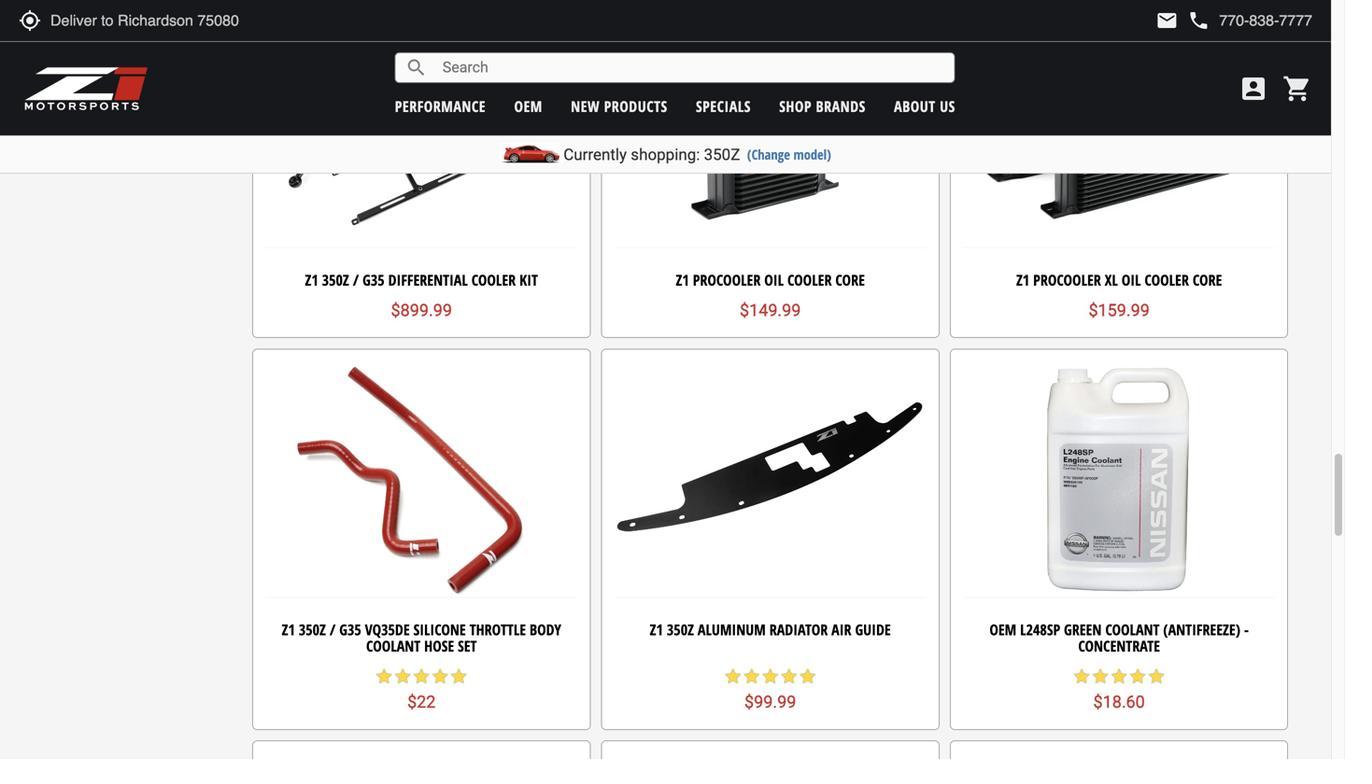 Task type: vqa. For each thing, say whether or not it's contained in the screenshot.
Kit
yes



Task type: locate. For each thing, give the bounding box(es) containing it.
1 vertical spatial /
[[330, 620, 336, 640]]

oil up $149.99
[[765, 270, 784, 290]]

model)
[[794, 145, 832, 164]]

star star star star star $18.60
[[1073, 668, 1166, 713]]

performance
[[395, 96, 486, 116]]

z1 inside z1 350z / g35 vq35de silicone throttle body coolant hose set
[[282, 620, 295, 640]]

currently
[[564, 145, 627, 164]]

procooler up $149.99
[[693, 270, 761, 290]]

l248sp
[[1021, 620, 1061, 640]]

coolant left hose
[[366, 636, 421, 656]]

0 horizontal spatial cooler
[[472, 270, 516, 290]]

oem left 'l248sp'
[[990, 620, 1017, 640]]

1 vertical spatial oem
[[990, 620, 1017, 640]]

350z for z1 350z aluminum radiator air guide
[[667, 620, 694, 640]]

procooler for xl
[[1034, 270, 1102, 290]]

z1 for z1 350z aluminum radiator air guide
[[650, 620, 663, 640]]

1 star from the left
[[375, 668, 394, 686]]

$22
[[408, 693, 436, 713]]

0 horizontal spatial procooler
[[693, 270, 761, 290]]

body
[[530, 620, 561, 640]]

1 horizontal spatial core
[[1193, 270, 1223, 290]]

mail phone
[[1156, 9, 1211, 32]]

1 horizontal spatial coolant
[[1106, 620, 1160, 640]]

phone link
[[1188, 9, 1313, 32]]

cooler right 'xl'
[[1145, 270, 1189, 290]]

0 horizontal spatial g35
[[339, 620, 361, 640]]

1 horizontal spatial oem
[[990, 620, 1017, 640]]

1 core from the left
[[836, 270, 865, 290]]

2 horizontal spatial cooler
[[1145, 270, 1189, 290]]

0 horizontal spatial coolant
[[366, 636, 421, 656]]

oil right 'xl'
[[1122, 270, 1141, 290]]

core
[[836, 270, 865, 290], [1193, 270, 1223, 290]]

1 procooler from the left
[[693, 270, 761, 290]]

8 star from the left
[[761, 668, 780, 686]]

g35 left differential
[[363, 270, 385, 290]]

guide
[[856, 620, 891, 640]]

2 procooler from the left
[[1034, 270, 1102, 290]]

$99.99
[[745, 693, 796, 713]]

vq35de
[[365, 620, 410, 640]]

0 horizontal spatial /
[[330, 620, 336, 640]]

shop brands
[[780, 96, 866, 116]]

oem link
[[514, 96, 543, 116]]

oem inside the oem l248sp green coolant (antifreeze) - concentrate
[[990, 620, 1017, 640]]

cooler
[[472, 270, 516, 290], [788, 270, 832, 290], [1145, 270, 1189, 290]]

silicone
[[414, 620, 466, 640]]

1 horizontal spatial cooler
[[788, 270, 832, 290]]

coolant
[[1106, 620, 1160, 640], [366, 636, 421, 656]]

z1 procooler oil cooler core
[[676, 270, 865, 290]]

/ left vq35de
[[330, 620, 336, 640]]

g35 left vq35de
[[339, 620, 361, 640]]

0 vertical spatial g35
[[363, 270, 385, 290]]

0 horizontal spatial core
[[836, 270, 865, 290]]

star
[[375, 668, 394, 686], [394, 668, 412, 686], [412, 668, 431, 686], [431, 668, 450, 686], [450, 668, 468, 686], [724, 668, 743, 686], [743, 668, 761, 686], [761, 668, 780, 686], [780, 668, 799, 686], [799, 668, 817, 686], [1073, 668, 1092, 686], [1092, 668, 1110, 686], [1110, 668, 1129, 686], [1129, 668, 1148, 686], [1148, 668, 1166, 686]]

2 star from the left
[[394, 668, 412, 686]]

350z left vq35de
[[299, 620, 326, 640]]

cooler up $149.99
[[788, 270, 832, 290]]

(change model) link
[[748, 145, 832, 164]]

coolant right green
[[1106, 620, 1160, 640]]

-
[[1245, 620, 1249, 640]]

z1 motorsports logo image
[[23, 65, 149, 112]]

shop
[[780, 96, 812, 116]]

procooler
[[693, 270, 761, 290], [1034, 270, 1102, 290]]

1 horizontal spatial /
[[353, 270, 359, 290]]

/
[[353, 270, 359, 290], [330, 620, 336, 640]]

shopping_cart
[[1283, 74, 1313, 104]]

350z
[[704, 145, 740, 164], [322, 270, 349, 290], [299, 620, 326, 640], [667, 620, 694, 640]]

g35 for differential
[[363, 270, 385, 290]]

z1
[[305, 270, 318, 290], [676, 270, 689, 290], [1017, 270, 1030, 290], [282, 620, 295, 640], [650, 620, 663, 640]]

350z left the aluminum
[[667, 620, 694, 640]]

0 horizontal spatial oem
[[514, 96, 543, 116]]

z1 350z aluminum radiator air guide
[[650, 620, 891, 640]]

z1 for z1 procooler xl oil cooler core
[[1017, 270, 1030, 290]]

$159.99
[[1089, 301, 1150, 320]]

oem
[[514, 96, 543, 116], [990, 620, 1017, 640]]

about us
[[894, 96, 956, 116]]

oil
[[765, 270, 784, 290], [1122, 270, 1141, 290]]

products
[[604, 96, 668, 116]]

1 vertical spatial g35
[[339, 620, 361, 640]]

phone
[[1188, 9, 1211, 32]]

procooler left 'xl'
[[1034, 270, 1102, 290]]

shop brands link
[[780, 96, 866, 116]]

account_box link
[[1234, 74, 1274, 104]]

my_location
[[19, 9, 41, 32]]

oem left new
[[514, 96, 543, 116]]

new
[[571, 96, 600, 116]]

350z left differential
[[322, 270, 349, 290]]

performance link
[[395, 96, 486, 116]]

g35 inside z1 350z / g35 vq35de silicone throttle body coolant hose set
[[339, 620, 361, 640]]

mail link
[[1156, 9, 1179, 32]]

13 star from the left
[[1110, 668, 1129, 686]]

/ inside z1 350z / g35 vq35de silicone throttle body coolant hose set
[[330, 620, 336, 640]]

cooler left kit
[[472, 270, 516, 290]]

6 star from the left
[[724, 668, 743, 686]]

0 horizontal spatial oil
[[765, 270, 784, 290]]

about
[[894, 96, 936, 116]]

0 vertical spatial oem
[[514, 96, 543, 116]]

brands
[[816, 96, 866, 116]]

/ left differential
[[353, 270, 359, 290]]

5 star from the left
[[450, 668, 468, 686]]

0 vertical spatial /
[[353, 270, 359, 290]]

350z inside z1 350z / g35 vq35de silicone throttle body coolant hose set
[[299, 620, 326, 640]]

$18.60
[[1094, 693, 1145, 713]]

1 horizontal spatial g35
[[363, 270, 385, 290]]

$899.99
[[391, 301, 452, 320]]

/ for vq35de
[[330, 620, 336, 640]]

1 horizontal spatial oil
[[1122, 270, 1141, 290]]

us
[[940, 96, 956, 116]]

350z left "(change"
[[704, 145, 740, 164]]

(antifreeze)
[[1164, 620, 1241, 640]]

1 horizontal spatial procooler
[[1034, 270, 1102, 290]]

350z for z1 350z / g35 vq35de silicone throttle body coolant hose set
[[299, 620, 326, 640]]

4 star from the left
[[431, 668, 450, 686]]

z1 350z / g35 differential cooler kit
[[305, 270, 538, 290]]

g35
[[363, 270, 385, 290], [339, 620, 361, 640]]



Task type: describe. For each thing, give the bounding box(es) containing it.
differential
[[388, 270, 468, 290]]

hose
[[424, 636, 454, 656]]

7 star from the left
[[743, 668, 761, 686]]

coolant inside z1 350z / g35 vq35de silicone throttle body coolant hose set
[[366, 636, 421, 656]]

z1 350z / g35 vq35de silicone throttle body coolant hose set
[[282, 620, 561, 656]]

oem for oem link
[[514, 96, 543, 116]]

14 star from the left
[[1129, 668, 1148, 686]]

2 core from the left
[[1193, 270, 1223, 290]]

z1 for z1 350z / g35 differential cooler kit
[[305, 270, 318, 290]]

(change
[[748, 145, 791, 164]]

10 star from the left
[[799, 668, 817, 686]]

Search search field
[[428, 53, 955, 82]]

throttle
[[470, 620, 526, 640]]

12 star from the left
[[1092, 668, 1110, 686]]

set
[[458, 636, 477, 656]]

$149.99
[[740, 301, 801, 320]]

3 cooler from the left
[[1145, 270, 1189, 290]]

mail
[[1156, 9, 1179, 32]]

search
[[405, 57, 428, 79]]

green
[[1064, 620, 1102, 640]]

oem l248sp green coolant (antifreeze) - concentrate
[[990, 620, 1249, 656]]

about us link
[[894, 96, 956, 116]]

star star star star star $22
[[375, 668, 468, 713]]

z1 for z1 350z / g35 vq35de silicone throttle body coolant hose set
[[282, 620, 295, 640]]

concentrate
[[1079, 636, 1161, 656]]

2 cooler from the left
[[788, 270, 832, 290]]

11 star from the left
[[1073, 668, 1092, 686]]

radiator
[[770, 620, 828, 640]]

9 star from the left
[[780, 668, 799, 686]]

350z for z1 350z / g35 differential cooler kit
[[322, 270, 349, 290]]

account_box
[[1239, 74, 1269, 104]]

15 star from the left
[[1148, 668, 1166, 686]]

1 oil from the left
[[765, 270, 784, 290]]

procooler for oil
[[693, 270, 761, 290]]

currently shopping: 350z (change model)
[[564, 145, 832, 164]]

g35 for vq35de
[[339, 620, 361, 640]]

1 cooler from the left
[[472, 270, 516, 290]]

oem for oem l248sp green coolant (antifreeze) - concentrate
[[990, 620, 1017, 640]]

specials
[[696, 96, 751, 116]]

new products link
[[571, 96, 668, 116]]

3 star from the left
[[412, 668, 431, 686]]

2 oil from the left
[[1122, 270, 1141, 290]]

shopping_cart link
[[1278, 74, 1313, 104]]

star star star star star $99.99
[[724, 668, 817, 713]]

z1 for z1 procooler oil cooler core
[[676, 270, 689, 290]]

specials link
[[696, 96, 751, 116]]

new products
[[571, 96, 668, 116]]

z1 procooler xl oil cooler core
[[1017, 270, 1223, 290]]

xl
[[1105, 270, 1118, 290]]

air
[[832, 620, 852, 640]]

/ for differential
[[353, 270, 359, 290]]

aluminum
[[698, 620, 766, 640]]

coolant inside the oem l248sp green coolant (antifreeze) - concentrate
[[1106, 620, 1160, 640]]

kit
[[520, 270, 538, 290]]

shopping:
[[631, 145, 700, 164]]



